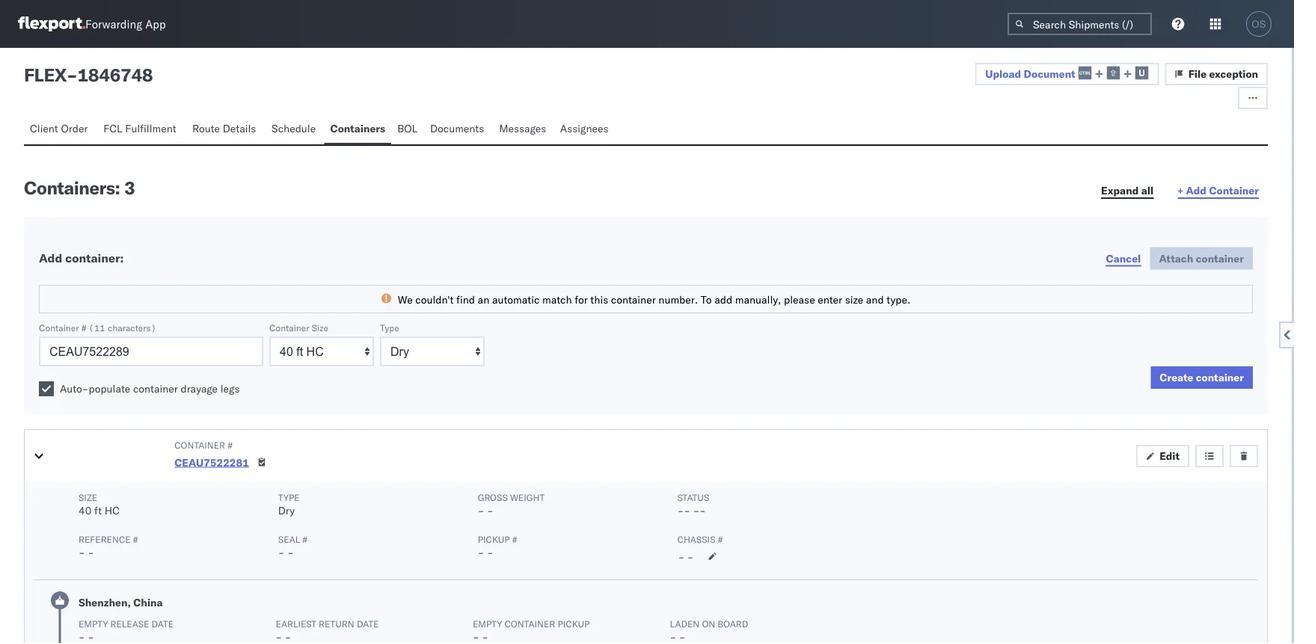 Task type: locate. For each thing, give the bounding box(es) containing it.
1 empty from the left
[[79, 619, 108, 630]]

container
[[1210, 184, 1259, 197], [39, 322, 79, 333], [269, 322, 309, 333], [175, 440, 225, 451]]

size
[[312, 322, 328, 333], [79, 492, 97, 503]]

container for container #
[[175, 440, 225, 451]]

# up the ceau7522281
[[228, 440, 233, 451]]

# right chassis
[[718, 534, 723, 545]]

container inside + add container button
[[1210, 184, 1259, 197]]

drayage
[[181, 382, 218, 396]]

flexport. image
[[18, 16, 85, 31]]

on
[[702, 619, 716, 630]]

client order
[[30, 122, 88, 135]]

date for earliest return date
[[357, 619, 379, 630]]

add right +
[[1187, 184, 1207, 197]]

expand all
[[1102, 184, 1154, 197]]

1 horizontal spatial date
[[357, 619, 379, 630]]

2 date from the left
[[357, 619, 379, 630]]

1 horizontal spatial size
[[312, 322, 328, 333]]

exception
[[1210, 67, 1259, 80]]

add
[[1187, 184, 1207, 197], [39, 250, 62, 265]]

chassis
[[678, 534, 716, 545]]

containers button
[[324, 115, 392, 144]]

schedule
[[272, 122, 316, 135]]

os
[[1252, 18, 1267, 30]]

shenzhen,
[[79, 596, 131, 610]]

0 horizontal spatial type
[[278, 492, 300, 503]]

earliest return date
[[276, 619, 379, 630]]

+ add container
[[1178, 184, 1259, 197]]

# for container # (11 characters)
[[81, 322, 86, 333]]

release
[[110, 619, 149, 630]]

automatic
[[492, 293, 540, 306]]

we couldn't find an automatic match for this container number. to add manually, please enter size and type.
[[398, 293, 911, 306]]

- -
[[678, 551, 694, 564]]

1 vertical spatial type
[[278, 492, 300, 503]]

status
[[678, 492, 710, 503]]

0 vertical spatial size
[[312, 322, 328, 333]]

container left 'drayage' at bottom left
[[133, 382, 178, 396]]

an
[[478, 293, 490, 306]]

1 vertical spatial size
[[79, 492, 97, 503]]

cancel
[[1107, 252, 1142, 265]]

# inside pickup # - -
[[512, 534, 517, 545]]

container #
[[175, 440, 233, 451]]

type down we at top
[[380, 322, 399, 333]]

forwarding app
[[85, 17, 166, 31]]

container size
[[269, 322, 328, 333]]

container # (11 characters)
[[39, 322, 156, 333]]

container for container # (11 characters)
[[39, 322, 79, 333]]

we
[[398, 293, 413, 306]]

enter
[[818, 293, 843, 306]]

+
[[1178, 184, 1184, 197]]

3
[[124, 177, 135, 199]]

return
[[319, 619, 355, 630]]

upload document
[[986, 67, 1076, 80]]

create container button
[[1151, 367, 1253, 389]]

hc
[[105, 504, 120, 517]]

create
[[1160, 371, 1194, 384]]

container right create
[[1196, 371, 1245, 384]]

1 vertical spatial add
[[39, 250, 62, 265]]

# inside reference # - -
[[133, 534, 138, 545]]

add container:
[[39, 250, 124, 265]]

auto-populate container drayage legs
[[60, 382, 240, 396]]

os button
[[1242, 7, 1277, 41]]

2 empty from the left
[[473, 619, 502, 630]]

type
[[380, 322, 399, 333], [278, 492, 300, 503]]

legs
[[221, 382, 240, 396]]

container:
[[65, 250, 124, 265]]

0 horizontal spatial size
[[79, 492, 97, 503]]

empty
[[79, 619, 108, 630], [473, 619, 502, 630]]

documents
[[430, 122, 484, 135]]

weight
[[510, 492, 545, 503]]

empty release date
[[79, 619, 174, 630]]

1 horizontal spatial add
[[1187, 184, 1207, 197]]

# left (11
[[81, 322, 86, 333]]

date for empty release date
[[152, 619, 174, 630]]

dry
[[278, 504, 295, 517]]

client
[[30, 122, 58, 135]]

couldn't
[[416, 293, 454, 306]]

# right seal
[[303, 534, 308, 545]]

flex - 1846748
[[24, 64, 153, 86]]

to
[[701, 293, 712, 306]]

size inside size 40 ft hc
[[79, 492, 97, 503]]

date right return
[[357, 619, 379, 630]]

None checkbox
[[39, 382, 54, 397]]

1846748
[[77, 64, 153, 86]]

1 date from the left
[[152, 619, 174, 630]]

add left container:
[[39, 250, 62, 265]]

edit
[[1160, 450, 1180, 463]]

container right this
[[611, 293, 656, 306]]

assignees
[[560, 122, 609, 135]]

pickup
[[478, 534, 510, 545]]

shenzhen, china
[[79, 596, 163, 610]]

1 horizontal spatial empty
[[473, 619, 502, 630]]

1 horizontal spatial type
[[380, 322, 399, 333]]

earliest
[[276, 619, 317, 630]]

ceau7522281
[[175, 456, 249, 469]]

None text field
[[39, 337, 263, 367]]

date down china
[[152, 619, 174, 630]]

container
[[611, 293, 656, 306], [1196, 371, 1245, 384], [133, 382, 178, 396], [505, 619, 555, 630]]

messages
[[499, 122, 546, 135]]

please
[[784, 293, 815, 306]]

# right reference
[[133, 534, 138, 545]]

0 horizontal spatial date
[[152, 619, 174, 630]]

date
[[152, 619, 174, 630], [357, 619, 379, 630]]

type up dry
[[278, 492, 300, 503]]

0 horizontal spatial empty
[[79, 619, 108, 630]]

0 vertical spatial add
[[1187, 184, 1207, 197]]

status -- --
[[678, 492, 710, 517]]

containers:
[[24, 177, 120, 199]]

# right pickup
[[512, 534, 517, 545]]

0 vertical spatial type
[[380, 322, 399, 333]]

empty for empty container pickup
[[473, 619, 502, 630]]

gross weight - -
[[478, 492, 545, 517]]

type for type dry
[[278, 492, 300, 503]]

# inside seal # - -
[[303, 534, 308, 545]]

populate
[[89, 382, 130, 396]]

app
[[145, 17, 166, 31]]



Task type: describe. For each thing, give the bounding box(es) containing it.
assignees button
[[554, 115, 617, 144]]

expand all button
[[1093, 180, 1163, 202]]

document
[[1024, 67, 1076, 80]]

bol button
[[392, 115, 424, 144]]

client order button
[[24, 115, 97, 144]]

Search Shipments (/) text field
[[1008, 13, 1152, 35]]

# for seal # - -
[[303, 534, 308, 545]]

size
[[845, 293, 864, 306]]

documents button
[[424, 115, 493, 144]]

file
[[1189, 67, 1207, 80]]

# for container #
[[228, 440, 233, 451]]

order
[[61, 122, 88, 135]]

ft
[[94, 504, 102, 517]]

pickup # - -
[[478, 534, 517, 559]]

characters)
[[108, 322, 156, 333]]

number.
[[659, 293, 698, 306]]

empty for empty release date
[[79, 619, 108, 630]]

messages button
[[493, 115, 554, 144]]

create container
[[1160, 371, 1245, 384]]

container left pickup
[[505, 619, 555, 630]]

# for pickup # - -
[[512, 534, 517, 545]]

add
[[715, 293, 733, 306]]

add inside button
[[1187, 184, 1207, 197]]

schedule button
[[266, 115, 324, 144]]

upload document button
[[975, 63, 1160, 85]]

chassis #
[[678, 534, 723, 545]]

fcl fulfillment button
[[97, 115, 186, 144]]

type for type
[[380, 322, 399, 333]]

forwarding
[[85, 17, 142, 31]]

fulfillment
[[125, 122, 176, 135]]

0 horizontal spatial add
[[39, 250, 62, 265]]

size 40 ft hc
[[79, 492, 120, 517]]

container inside button
[[1196, 371, 1245, 384]]

laden on board
[[670, 619, 749, 630]]

route details
[[192, 122, 256, 135]]

all
[[1142, 184, 1154, 197]]

pickup
[[558, 619, 590, 630]]

match
[[543, 293, 572, 306]]

details
[[223, 122, 256, 135]]

forwarding app link
[[18, 16, 166, 31]]

board
[[718, 619, 749, 630]]

# for reference # - -
[[133, 534, 138, 545]]

seal
[[278, 534, 300, 545]]

manually,
[[735, 293, 782, 306]]

seal # - -
[[278, 534, 308, 559]]

container for container size
[[269, 322, 309, 333]]

(11
[[89, 322, 105, 333]]

fcl fulfillment
[[103, 122, 176, 135]]

type.
[[887, 293, 911, 306]]

empty container pickup
[[473, 619, 590, 630]]

upload
[[986, 67, 1022, 80]]

# for chassis #
[[718, 534, 723, 545]]

containers: 3
[[24, 177, 135, 199]]

reference # - -
[[79, 534, 138, 559]]

laden
[[670, 619, 700, 630]]

this
[[591, 293, 609, 306]]

ceau7522281 button
[[175, 456, 249, 469]]

auto-
[[60, 382, 89, 396]]

containers
[[330, 122, 386, 135]]

find
[[457, 293, 475, 306]]

and
[[866, 293, 884, 306]]

route
[[192, 122, 220, 135]]

reference
[[79, 534, 131, 545]]

for
[[575, 293, 588, 306]]

gross
[[478, 492, 508, 503]]

file exception
[[1189, 67, 1259, 80]]

flex
[[24, 64, 67, 86]]



Task type: vqa. For each thing, say whether or not it's contained in the screenshot.
work button
no



